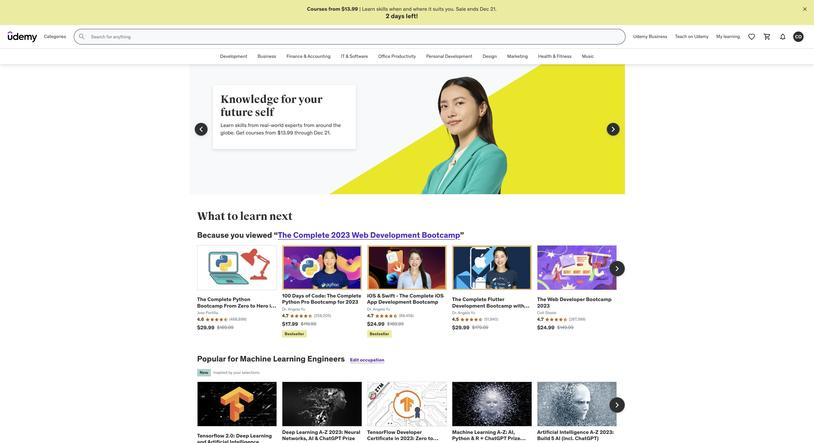 Task type: describe. For each thing, give the bounding box(es) containing it.
health
[[538, 53, 552, 59]]

teach
[[675, 34, 687, 39]]

chatgpt for z:
[[485, 435, 507, 442]]

0 horizontal spatial machine
[[240, 354, 271, 364]]

world
[[271, 122, 284, 128]]

the complete python bootcamp from zero to hero in python link
[[197, 296, 276, 315]]

my
[[716, 34, 722, 39]]

"
[[274, 230, 278, 240]]

z for chatgpt
[[325, 429, 328, 435]]

bootcamp inside the complete python bootcamp from zero to hero in python
[[197, 302, 223, 309]]

shopping cart with 0 items image
[[763, 33, 771, 41]]

my learning link
[[713, 29, 744, 45]]

1 ios from the left
[[367, 293, 376, 299]]

my learning
[[716, 34, 740, 39]]

you.
[[445, 6, 455, 12]]

get
[[236, 129, 245, 136]]

bootcamp inside 100 days of code: the complete python pro bootcamp for 2023
[[311, 299, 336, 305]]

and inside "tensorflow 2.0: deep learning and artificial intelligence"
[[197, 439, 206, 443]]

deep learning a-z 2023: neural networks, ai & chatgpt prize
[[282, 429, 360, 442]]

bootcamp inside ios & swift - the complete ios app development bootcamp
[[413, 299, 438, 305]]

z:
[[503, 429, 507, 435]]

intelligence inside "tensorflow 2.0: deep learning and artificial intelligence"
[[230, 439, 259, 443]]

finance
[[287, 53, 303, 59]]

inspired by your selections
[[213, 370, 260, 375]]

days
[[391, 12, 405, 20]]

marketing
[[507, 53, 528, 59]]

the complete flutter development bootcamp with dart
[[452, 296, 524, 315]]

learning
[[724, 34, 740, 39]]

0 horizontal spatial to
[[227, 210, 238, 223]]

[2023]
[[452, 441, 469, 443]]

bootcamp inside the web developer bootcamp 2023
[[586, 296, 612, 303]]

popular for machine learning engineers
[[197, 354, 345, 364]]

python left from
[[197, 309, 215, 315]]

0 horizontal spatial web
[[352, 230, 369, 240]]

development inside ios & swift - the complete ios app development bootcamp
[[378, 299, 412, 305]]

of
[[305, 293, 310, 299]]

neural
[[344, 429, 360, 435]]

health & fitness link
[[533, 49, 577, 64]]

2023: for chatgpt)
[[600, 429, 614, 435]]

what
[[197, 210, 225, 223]]

development link
[[215, 49, 252, 64]]

21. inside the knowledge for your future self learn skills from real-world experts from around the globe. get courses from $13.99 through dec 21.
[[324, 129, 331, 136]]

2 udemy from the left
[[694, 34, 709, 39]]

2023: for chatgpt
[[329, 429, 343, 435]]

& for swift
[[377, 293, 381, 299]]

the web developer bootcamp 2023 link
[[537, 296, 612, 309]]

learning inside the machine learning a-z: ai, python & r + chatgpt prize [2023]
[[474, 429, 496, 435]]

1 vertical spatial next image
[[612, 400, 622, 410]]

categories
[[44, 34, 66, 39]]

a- for (incl.
[[590, 429, 595, 435]]

2023 inside 100 days of code: the complete python pro bootcamp for 2023
[[346, 299, 358, 305]]

the inside 100 days of code: the complete python pro bootcamp for 2023
[[327, 293, 336, 299]]

21. inside courses from $13.99 | learn skills when and where it suits you. sale ends dec 21. 2 days left!
[[490, 6, 497, 12]]

intelligence inside the 'artificial intelligence a-z 2023: build 5 ai (incl. chatgpt)'
[[560, 429, 589, 435]]

business link
[[252, 49, 281, 64]]

chatgpt)
[[575, 435, 599, 442]]

productivity
[[391, 53, 416, 59]]

complete for code:
[[337, 293, 361, 299]]

carousel element for the business link
[[189, 64, 625, 210]]

on
[[688, 34, 693, 39]]

by
[[228, 370, 232, 375]]

& for accounting
[[304, 53, 307, 59]]

for for engineers
[[228, 354, 238, 364]]

skills inside courses from $13.99 | learn skills when and where it suits you. sale ends dec 21. 2 days left!
[[376, 6, 388, 12]]

python left hero
[[233, 296, 250, 303]]

artificial inside the 'artificial intelligence a-z 2023: build 5 ai (incl. chatgpt)'
[[537, 429, 558, 435]]

100 days of code: the complete python pro bootcamp for 2023 link
[[282, 293, 361, 305]]

courses
[[246, 129, 264, 136]]

the complete flutter development bootcamp with dart link
[[452, 296, 529, 315]]

personal development link
[[421, 49, 477, 64]]

knowledge for your future self learn skills from real-world experts from around the globe. get courses from $13.99 through dec 21.
[[221, 93, 341, 136]]

notifications image
[[779, 33, 787, 41]]

you
[[231, 230, 244, 240]]

dec inside courses from $13.99 | learn skills when and where it suits you. sale ends dec 21. 2 days left!
[[480, 6, 489, 12]]

design link
[[477, 49, 502, 64]]

2023 inside the web developer bootcamp 2023
[[537, 302, 550, 309]]

python inside 100 days of code: the complete python pro bootcamp for 2023
[[282, 299, 300, 305]]

machine inside the machine learning a-z: ai, python & r + chatgpt prize [2023]
[[452, 429, 473, 435]]

-
[[396, 293, 398, 299]]

edit
[[350, 357, 359, 363]]

2
[[386, 12, 390, 20]]

personal
[[426, 53, 444, 59]]

r
[[476, 435, 479, 442]]

|
[[359, 6, 361, 12]]

5
[[551, 435, 554, 442]]

through
[[294, 129, 313, 136]]

udemy image
[[8, 31, 37, 42]]

a- for &
[[319, 429, 325, 435]]

100 days of code: the complete python pro bootcamp for 2023
[[282, 293, 361, 305]]

& inside the machine learning a-z: ai, python & r + chatgpt prize [2023]
[[471, 435, 474, 442]]

deep inside deep learning a-z 2023: neural networks, ai & chatgpt prize
[[282, 429, 295, 435]]

edit occupation
[[350, 357, 384, 363]]

edit occupation button
[[350, 357, 384, 363]]

it
[[428, 6, 432, 12]]

occupation
[[360, 357, 384, 363]]

complete inside "the complete flutter development bootcamp with dart"
[[462, 296, 487, 303]]

left!
[[406, 12, 418, 20]]

100
[[282, 293, 291, 299]]

it & software
[[341, 53, 368, 59]]

future
[[221, 106, 253, 119]]

because you viewed " the complete 2023 web development bootcamp "
[[197, 230, 464, 240]]

dec inside the knowledge for your future self learn skills from real-world experts from around the globe. get courses from $13.99 through dec 21.
[[314, 129, 323, 136]]

developer inside tensorflow developer certificate in 2023: zero to mastery
[[397, 429, 422, 435]]

where
[[413, 6, 427, 12]]

udemy business link
[[630, 29, 671, 45]]

to for tensorflow
[[428, 435, 433, 442]]

learn
[[240, 210, 267, 223]]

from up courses
[[248, 122, 259, 128]]

ai for 5
[[555, 435, 561, 442]]

the web developer bootcamp 2023
[[537, 296, 612, 309]]

from inside courses from $13.99 | learn skills when and where it suits you. sale ends dec 21. 2 days left!
[[328, 6, 340, 12]]

next
[[269, 210, 293, 223]]

Search for anything text field
[[90, 31, 618, 42]]

the inside the complete python bootcamp from zero to hero in python
[[197, 296, 206, 303]]

music link
[[577, 49, 599, 64]]

submit search image
[[78, 33, 86, 41]]

categories button
[[40, 29, 70, 45]]

co link
[[791, 29, 806, 45]]

co
[[795, 34, 802, 40]]

the down next
[[278, 230, 292, 240]]

and inside courses from $13.99 | learn skills when and where it suits you. sale ends dec 21. 2 days left!
[[403, 6, 412, 12]]

tensorflow developer certificate in 2023: zero to mastery link
[[367, 429, 438, 443]]

software
[[350, 53, 368, 59]]

your for by
[[233, 370, 241, 375]]

the inside the web developer bootcamp 2023
[[537, 296, 546, 303]]

learn inside courses from $13.99 | learn skills when and where it suits you. sale ends dec 21. 2 days left!
[[362, 6, 375, 12]]

deep inside "tensorflow 2.0: deep learning and artificial intelligence"
[[236, 433, 249, 439]]

ios & swift - the complete ios app development bootcamp link
[[367, 293, 444, 305]]

viewed
[[246, 230, 272, 240]]

marketing link
[[502, 49, 533, 64]]

your for for
[[298, 93, 322, 106]]

in inside tensorflow developer certificate in 2023: zero to mastery
[[395, 435, 399, 442]]

office
[[378, 53, 390, 59]]

suits
[[433, 6, 444, 12]]

ai for networks,
[[309, 435, 314, 442]]

development inside "link"
[[220, 53, 247, 59]]

from
[[224, 302, 237, 309]]

udemy inside 'link'
[[633, 34, 648, 39]]



Task type: vqa. For each thing, say whether or not it's contained in the screenshot.
Memories
no



Task type: locate. For each thing, give the bounding box(es) containing it.
21. right ends at the top right of page
[[490, 6, 497, 12]]

chatgpt right +
[[485, 435, 507, 442]]

ios
[[367, 293, 376, 299], [435, 293, 444, 299]]

1 horizontal spatial deep
[[282, 429, 295, 435]]

complete for "
[[293, 230, 329, 240]]

(incl.
[[562, 435, 574, 442]]

machine
[[240, 354, 271, 364], [452, 429, 473, 435]]

&
[[304, 53, 307, 59], [346, 53, 349, 59], [553, 53, 556, 59], [377, 293, 381, 299], [315, 435, 318, 442], [471, 435, 474, 442]]

zero
[[238, 302, 249, 309], [416, 435, 427, 442]]

2023: right chatgpt)
[[600, 429, 614, 435]]

0 vertical spatial 21.
[[490, 6, 497, 12]]

tensorflow 2.0: deep learning and artificial intelligence
[[197, 433, 272, 443]]

ai right 5
[[555, 435, 561, 442]]

21.
[[490, 6, 497, 12], [324, 129, 331, 136]]

a- inside the machine learning a-z: ai, python & r + chatgpt prize [2023]
[[497, 429, 503, 435]]

1 vertical spatial your
[[233, 370, 241, 375]]

0 horizontal spatial ios
[[367, 293, 376, 299]]

2 chatgpt from the left
[[485, 435, 507, 442]]

1 vertical spatial machine
[[452, 429, 473, 435]]

1 horizontal spatial learn
[[362, 6, 375, 12]]

carousel element containing deep learning a-z 2023: neural networks, ai & chatgpt prize
[[197, 382, 625, 443]]

chatgpt inside deep learning a-z 2023: neural networks, ai & chatgpt prize
[[319, 435, 341, 442]]

tensorflow developer certificate in 2023: zero to mastery
[[367, 429, 433, 443]]

skills up 2
[[376, 6, 388, 12]]

tensorflow
[[197, 433, 224, 439]]

& for software
[[346, 53, 349, 59]]

app
[[367, 299, 377, 305]]

& inside 'link'
[[304, 53, 307, 59]]

for inside the knowledge for your future self learn skills from real-world experts from around the globe. get courses from $13.99 through dec 21.
[[281, 93, 296, 106]]

1 vertical spatial business
[[258, 53, 276, 59]]

0 vertical spatial to
[[227, 210, 238, 223]]

for for self
[[281, 93, 296, 106]]

$13.99 inside the knowledge for your future self learn skills from real-world experts from around the globe. get courses from $13.99 through dec 21.
[[277, 129, 293, 136]]

1 vertical spatial to
[[250, 302, 255, 309]]

finance & accounting
[[287, 53, 331, 59]]

& inside deep learning a-z 2023: neural networks, ai & chatgpt prize
[[315, 435, 318, 442]]

1 vertical spatial intelligence
[[230, 439, 259, 443]]

machine up selections
[[240, 354, 271, 364]]

0 vertical spatial for
[[281, 93, 296, 106]]

selections
[[242, 370, 260, 375]]

python left r
[[452, 435, 470, 442]]

0 horizontal spatial business
[[258, 53, 276, 59]]

chatgpt for z
[[319, 435, 341, 442]]

for right code:
[[338, 299, 345, 305]]

skills inside the knowledge for your future self learn skills from real-world experts from around the globe. get courses from $13.99 through dec 21.
[[235, 122, 247, 128]]

certificate
[[367, 435, 393, 442]]

real-
[[260, 122, 271, 128]]

office productivity link
[[373, 49, 421, 64]]

complete inside the complete python bootcamp from zero to hero in python
[[207, 296, 232, 303]]

1 vertical spatial dec
[[314, 129, 323, 136]]

z inside deep learning a-z 2023: neural networks, ai & chatgpt prize
[[325, 429, 328, 435]]

a- inside deep learning a-z 2023: neural networks, ai & chatgpt prize
[[319, 429, 325, 435]]

business left teach
[[649, 34, 667, 39]]

2 vertical spatial for
[[228, 354, 238, 364]]

1 horizontal spatial zero
[[416, 435, 427, 442]]

to left hero
[[250, 302, 255, 309]]

close image
[[802, 6, 808, 12]]

1 ai from the left
[[309, 435, 314, 442]]

ios & swift - the complete ios app development bootcamp
[[367, 293, 444, 305]]

0 horizontal spatial skills
[[235, 122, 247, 128]]

1 vertical spatial carousel element
[[197, 245, 625, 339]]

1 horizontal spatial 21.
[[490, 6, 497, 12]]

business inside 'link'
[[649, 34, 667, 39]]

0 horizontal spatial $13.99
[[277, 129, 293, 136]]

2 horizontal spatial a-
[[590, 429, 595, 435]]

1 horizontal spatial intelligence
[[560, 429, 589, 435]]

teach on udemy
[[675, 34, 709, 39]]

1 horizontal spatial skills
[[376, 6, 388, 12]]

what to learn next
[[197, 210, 293, 223]]

1 horizontal spatial for
[[281, 93, 296, 106]]

ai,
[[508, 429, 515, 435]]

1 horizontal spatial dec
[[480, 6, 489, 12]]

2 horizontal spatial for
[[338, 299, 345, 305]]

a- right (incl.
[[590, 429, 595, 435]]

a- inside the 'artificial intelligence a-z 2023: build 5 ai (incl. chatgpt)'
[[590, 429, 595, 435]]

business
[[649, 34, 667, 39], [258, 53, 276, 59]]

to inside tensorflow developer certificate in 2023: zero to mastery
[[428, 435, 433, 442]]

complete inside ios & swift - the complete ios app development bootcamp
[[410, 293, 434, 299]]

0 horizontal spatial chatgpt
[[319, 435, 341, 442]]

zero for 2023:
[[416, 435, 427, 442]]

to left [2023]
[[428, 435, 433, 442]]

next image
[[612, 264, 622, 274]]

0 horizontal spatial prize
[[342, 435, 355, 442]]

0 horizontal spatial ai
[[309, 435, 314, 442]]

1 vertical spatial 21.
[[324, 129, 331, 136]]

0 horizontal spatial udemy
[[633, 34, 648, 39]]

udemy business
[[633, 34, 667, 39]]

your inside the knowledge for your future self learn skills from real-world experts from around the globe. get courses from $13.99 through dec 21.
[[298, 93, 322, 106]]

wishlist image
[[748, 33, 756, 41]]

0 vertical spatial web
[[352, 230, 369, 240]]

1 horizontal spatial your
[[298, 93, 322, 106]]

skills up get
[[235, 122, 247, 128]]

1 z from the left
[[325, 429, 328, 435]]

0 horizontal spatial 2023:
[[329, 429, 343, 435]]

zero inside tensorflow developer certificate in 2023: zero to mastery
[[416, 435, 427, 442]]

& right app
[[377, 293, 381, 299]]

& right health
[[553, 53, 556, 59]]

0 vertical spatial skills
[[376, 6, 388, 12]]

1 vertical spatial artificial
[[207, 439, 229, 443]]

inspired
[[213, 370, 227, 375]]

2023: left neural
[[329, 429, 343, 435]]

0 horizontal spatial artificial
[[207, 439, 229, 443]]

0 horizontal spatial deep
[[236, 433, 249, 439]]

networks,
[[282, 435, 307, 442]]

to inside the complete python bootcamp from zero to hero in python
[[250, 302, 255, 309]]

knowledge
[[221, 93, 279, 106]]

ai
[[309, 435, 314, 442], [555, 435, 561, 442]]

0 horizontal spatial z
[[325, 429, 328, 435]]

in inside the complete python bootcamp from zero to hero in python
[[269, 302, 274, 309]]

0 horizontal spatial dec
[[314, 129, 323, 136]]

0 vertical spatial developer
[[560, 296, 585, 303]]

z right (incl.
[[595, 429, 599, 435]]

1 horizontal spatial developer
[[560, 296, 585, 303]]

1 horizontal spatial web
[[547, 296, 559, 303]]

0 vertical spatial zero
[[238, 302, 249, 309]]

in right certificate
[[395, 435, 399, 442]]

learning inside "tensorflow 2.0: deep learning and artificial intelligence"
[[250, 433, 272, 439]]

for up by
[[228, 354, 238, 364]]

in right hero
[[269, 302, 274, 309]]

the
[[278, 230, 292, 240], [327, 293, 336, 299], [399, 293, 408, 299], [197, 296, 206, 303], [452, 296, 461, 303], [537, 296, 546, 303]]

1 vertical spatial web
[[547, 296, 559, 303]]

2 horizontal spatial 2023:
[[600, 429, 614, 435]]

0 vertical spatial intelligence
[[560, 429, 589, 435]]

prize
[[342, 435, 355, 442], [508, 435, 520, 442]]

because
[[197, 230, 229, 240]]

the complete 2023 web development bootcamp link
[[278, 230, 460, 240]]

1 chatgpt from the left
[[319, 435, 341, 442]]

learn up globe.
[[221, 122, 234, 128]]

your right by
[[233, 370, 241, 375]]

machine learning a-z: ai, python & r + chatgpt prize [2023]
[[452, 429, 520, 443]]

and up the "left!"
[[403, 6, 412, 12]]

carousel element for 'the complete 2023 web development bootcamp' link
[[197, 245, 625, 339]]

0 horizontal spatial learn
[[221, 122, 234, 128]]

2023: inside deep learning a-z 2023: neural networks, ai & chatgpt prize
[[329, 429, 343, 435]]

the up dart
[[452, 296, 461, 303]]

carousel element
[[189, 64, 625, 210], [197, 245, 625, 339], [197, 382, 625, 443]]

ai right networks, on the bottom left
[[309, 435, 314, 442]]

carousel element containing knowledge for your future self
[[189, 64, 625, 210]]

2023:
[[329, 429, 343, 435], [600, 429, 614, 435], [400, 435, 414, 442]]

2023: inside the 'artificial intelligence a-z 2023: build 5 ai (incl. chatgpt)'
[[600, 429, 614, 435]]

complete for -
[[410, 293, 434, 299]]

the left from
[[197, 296, 206, 303]]

the inside ios & swift - the complete ios app development bootcamp
[[399, 293, 408, 299]]

0 vertical spatial dec
[[480, 6, 489, 12]]

python inside the machine learning a-z: ai, python & r + chatgpt prize [2023]
[[452, 435, 470, 442]]

the right -
[[399, 293, 408, 299]]

z left neural
[[325, 429, 328, 435]]

1 horizontal spatial in
[[395, 435, 399, 442]]

learn right |
[[362, 6, 375, 12]]

accounting
[[307, 53, 331, 59]]

next image
[[608, 124, 618, 135], [612, 400, 622, 410]]

development inside "the complete flutter development bootcamp with dart"
[[452, 302, 485, 309]]

a- for +
[[497, 429, 503, 435]]

prize right z:
[[508, 435, 520, 442]]

0 vertical spatial your
[[298, 93, 322, 106]]

from right courses
[[328, 6, 340, 12]]

zero inside the complete python bootcamp from zero to hero in python
[[238, 302, 249, 309]]

dec down around
[[314, 129, 323, 136]]

1 vertical spatial developer
[[397, 429, 422, 435]]

zero for from
[[238, 302, 249, 309]]

design
[[483, 53, 497, 59]]

around
[[316, 122, 332, 128]]

0 horizontal spatial developer
[[397, 429, 422, 435]]

1 udemy from the left
[[633, 34, 648, 39]]

1 horizontal spatial machine
[[452, 429, 473, 435]]

the
[[333, 122, 341, 128]]

with
[[513, 302, 524, 309]]

2023: inside tensorflow developer certificate in 2023: zero to mastery
[[400, 435, 414, 442]]

prize inside the machine learning a-z: ai, python & r + chatgpt prize [2023]
[[508, 435, 520, 442]]

it
[[341, 53, 345, 59]]

"
[[460, 230, 464, 240]]

2 vertical spatial carousel element
[[197, 382, 625, 443]]

1 vertical spatial skills
[[235, 122, 247, 128]]

engineers
[[307, 354, 345, 364]]

z inside the 'artificial intelligence a-z 2023: build 5 ai (incl. chatgpt)'
[[595, 429, 599, 435]]

0 vertical spatial business
[[649, 34, 667, 39]]

bootcamp inside "the complete flutter development bootcamp with dart"
[[486, 302, 512, 309]]

for
[[281, 93, 296, 106], [338, 299, 345, 305], [228, 354, 238, 364]]

1 horizontal spatial prize
[[508, 435, 520, 442]]

days
[[292, 293, 304, 299]]

swift
[[382, 293, 395, 299]]

and
[[403, 6, 412, 12], [197, 439, 206, 443]]

0 vertical spatial carousel element
[[189, 64, 625, 210]]

0 horizontal spatial and
[[197, 439, 206, 443]]

chatgpt inside the machine learning a-z: ai, python & r + chatgpt prize [2023]
[[485, 435, 507, 442]]

ai inside deep learning a-z 2023: neural networks, ai & chatgpt prize
[[309, 435, 314, 442]]

prize for ai,
[[508, 435, 520, 442]]

tensorflow
[[367, 429, 395, 435]]

1 horizontal spatial 2023:
[[400, 435, 414, 442]]

complete inside 100 days of code: the complete python pro bootcamp for 2023
[[337, 293, 361, 299]]

1 horizontal spatial a-
[[497, 429, 503, 435]]

z for chatgpt)
[[595, 429, 599, 435]]

1 horizontal spatial ai
[[555, 435, 561, 442]]

2 z from the left
[[595, 429, 599, 435]]

music
[[582, 53, 594, 59]]

ai inside the 'artificial intelligence a-z 2023: build 5 ai (incl. chatgpt)'
[[555, 435, 561, 442]]

for inside 100 days of code: the complete python pro bootcamp for 2023
[[338, 299, 345, 305]]

0 horizontal spatial zero
[[238, 302, 249, 309]]

business left 'finance'
[[258, 53, 276, 59]]

0 horizontal spatial intelligence
[[230, 439, 259, 443]]

0 vertical spatial machine
[[240, 354, 271, 364]]

1 vertical spatial for
[[338, 299, 345, 305]]

2 horizontal spatial to
[[428, 435, 433, 442]]

3 a- from the left
[[590, 429, 595, 435]]

and left 2.0:
[[197, 439, 206, 443]]

artificial inside "tensorflow 2.0: deep learning and artificial intelligence"
[[207, 439, 229, 443]]

0 vertical spatial $13.99
[[341, 6, 358, 12]]

intelligence
[[560, 429, 589, 435], [230, 439, 259, 443]]

bootcamp
[[422, 230, 460, 240], [586, 296, 612, 303], [311, 299, 336, 305], [413, 299, 438, 305], [197, 302, 223, 309], [486, 302, 512, 309]]

1 prize from the left
[[342, 435, 355, 442]]

1 horizontal spatial ios
[[435, 293, 444, 299]]

health & fitness
[[538, 53, 572, 59]]

2 prize from the left
[[508, 435, 520, 442]]

self
[[255, 106, 274, 119]]

1 vertical spatial and
[[197, 439, 206, 443]]

+
[[480, 435, 484, 442]]

it & software link
[[336, 49, 373, 64]]

developer inside the web developer bootcamp 2023
[[560, 296, 585, 303]]

skills
[[376, 6, 388, 12], [235, 122, 247, 128]]

0 horizontal spatial 21.
[[324, 129, 331, 136]]

learn inside the knowledge for your future self learn skills from real-world experts from around the globe. get courses from $13.99 through dec 21.
[[221, 122, 234, 128]]

& left r
[[471, 435, 474, 442]]

the inside "the complete flutter development bootcamp with dart"
[[452, 296, 461, 303]]

from up through on the top of the page
[[304, 122, 315, 128]]

0 horizontal spatial in
[[269, 302, 274, 309]]

1 horizontal spatial z
[[595, 429, 599, 435]]

the right code:
[[327, 293, 336, 299]]

2 a- from the left
[[497, 429, 503, 435]]

from down real-
[[265, 129, 276, 136]]

to for the
[[250, 302, 255, 309]]

globe.
[[221, 129, 235, 136]]

learning inside deep learning a-z 2023: neural networks, ai & chatgpt prize
[[296, 429, 318, 435]]

courses from $13.99 | learn skills when and where it suits you. sale ends dec 21. 2 days left!
[[307, 6, 497, 20]]

dec right ends at the top right of page
[[480, 6, 489, 12]]

$13.99 down the world
[[277, 129, 293, 136]]

1 a- from the left
[[319, 429, 325, 435]]

python left pro in the bottom of the page
[[282, 299, 300, 305]]

machine up [2023]
[[452, 429, 473, 435]]

ends
[[467, 6, 479, 12]]

& for fitness
[[553, 53, 556, 59]]

$13.99
[[341, 6, 358, 12], [277, 129, 293, 136]]

web inside the web developer bootcamp 2023
[[547, 296, 559, 303]]

1 vertical spatial zero
[[416, 435, 427, 442]]

1 horizontal spatial business
[[649, 34, 667, 39]]

1 horizontal spatial $13.99
[[341, 6, 358, 12]]

a- left ai,
[[497, 429, 503, 435]]

for up 'experts'
[[281, 93, 296, 106]]

2.0:
[[226, 433, 235, 439]]

to up the "you"
[[227, 210, 238, 223]]

2 ai from the left
[[555, 435, 561, 442]]

& right it
[[346, 53, 349, 59]]

1 horizontal spatial udemy
[[694, 34, 709, 39]]

2 vertical spatial to
[[428, 435, 433, 442]]

0 horizontal spatial your
[[233, 370, 241, 375]]

1 horizontal spatial to
[[250, 302, 255, 309]]

personal development
[[426, 53, 472, 59]]

1 horizontal spatial and
[[403, 6, 412, 12]]

your up around
[[298, 93, 322, 106]]

0 vertical spatial and
[[403, 6, 412, 12]]

0 vertical spatial learn
[[362, 6, 375, 12]]

experts
[[285, 122, 302, 128]]

1 vertical spatial in
[[395, 435, 399, 442]]

0 vertical spatial artificial
[[537, 429, 558, 435]]

1 vertical spatial $13.99
[[277, 129, 293, 136]]

1 horizontal spatial chatgpt
[[485, 435, 507, 442]]

0 horizontal spatial for
[[228, 354, 238, 364]]

previous image
[[196, 124, 206, 135]]

0 horizontal spatial a-
[[319, 429, 325, 435]]

$13.99 inside courses from $13.99 | learn skills when and where it suits you. sale ends dec 21. 2 days left!
[[341, 6, 358, 12]]

$13.99 left |
[[341, 6, 358, 12]]

the right with
[[537, 296, 546, 303]]

1 horizontal spatial artificial
[[537, 429, 558, 435]]

carousel element containing 100 days of code: the complete python pro bootcamp for 2023
[[197, 245, 625, 339]]

& right 'finance'
[[304, 53, 307, 59]]

2023: right tensorflow
[[400, 435, 414, 442]]

0 vertical spatial next image
[[608, 124, 618, 135]]

new
[[200, 370, 208, 375]]

machine learning a-z: ai, python & r + chatgpt prize [2023] link
[[452, 429, 526, 443]]

deep
[[282, 429, 295, 435], [236, 433, 249, 439]]

21. down around
[[324, 129, 331, 136]]

chatgpt left neural
[[319, 435, 341, 442]]

flutter
[[488, 296, 504, 303]]

1 vertical spatial learn
[[221, 122, 234, 128]]

deep learning a-z 2023: neural networks, ai & chatgpt prize link
[[282, 429, 360, 442]]

prize for 2023:
[[342, 435, 355, 442]]

0 vertical spatial in
[[269, 302, 274, 309]]

prize inside deep learning a-z 2023: neural networks, ai & chatgpt prize
[[342, 435, 355, 442]]

a- right networks, on the bottom left
[[319, 429, 325, 435]]

learn
[[362, 6, 375, 12], [221, 122, 234, 128]]

2 ios from the left
[[435, 293, 444, 299]]

courses
[[307, 6, 327, 12]]

& inside ios & swift - the complete ios app development bootcamp
[[377, 293, 381, 299]]

fitness
[[557, 53, 572, 59]]

prize left mastery
[[342, 435, 355, 442]]

teach on udemy link
[[671, 29, 713, 45]]

& right networks, on the bottom left
[[315, 435, 318, 442]]

a-
[[319, 429, 325, 435], [497, 429, 503, 435], [590, 429, 595, 435]]



